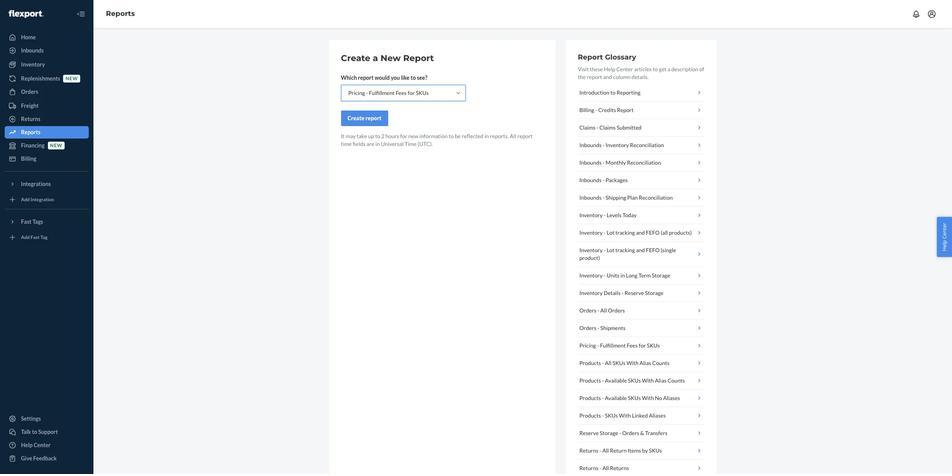 Task type: locate. For each thing, give the bounding box(es) containing it.
inventory for inventory - lot tracking and fefo (all products)
[[579, 229, 603, 236]]

2 horizontal spatial in
[[621, 272, 625, 279]]

flexport logo image
[[9, 10, 44, 18]]

products - available skus with alias counts button
[[578, 372, 705, 390]]

2 vertical spatial center
[[34, 442, 51, 449]]

tracking for (single
[[616, 247, 635, 254]]

add
[[21, 197, 30, 203], [21, 235, 30, 240]]

new for financing
[[50, 143, 62, 149]]

0 vertical spatial and
[[603, 74, 612, 80]]

0 horizontal spatial pricing
[[348, 90, 365, 96]]

pricing - fulfillment fees for skus down which report would you like to see?
[[348, 90, 429, 96]]

1 vertical spatial reports
[[21, 129, 40, 136]]

report inside 'button'
[[617, 107, 634, 113]]

inbounds left packages
[[579, 177, 602, 183]]

orders inside button
[[579, 325, 596, 331]]

tracking inside "inventory - lot tracking and fefo (single product)"
[[616, 247, 635, 254]]

inbounds - packages
[[579, 177, 628, 183]]

up
[[368, 133, 374, 139]]

in left reports.
[[485, 133, 489, 139]]

are
[[367, 141, 374, 147]]

2 vertical spatial in
[[621, 272, 625, 279]]

reconciliation
[[630, 142, 664, 148], [627, 159, 661, 166], [639, 194, 673, 201]]

- down inventory - levels today
[[604, 229, 606, 236]]

inventory - lot tracking and fefo (single product)
[[579, 247, 676, 261]]

2 available from the top
[[605, 395, 627, 402]]

all up products - available skus with alias counts
[[605, 360, 612, 366]]

2 horizontal spatial help
[[941, 240, 948, 251]]

1 horizontal spatial reserve
[[625, 290, 644, 296]]

available
[[605, 377, 627, 384], [605, 395, 627, 402]]

fees
[[396, 90, 407, 96], [627, 342, 638, 349]]

products down orders - shipments
[[579, 360, 601, 366]]

1 vertical spatial center
[[941, 223, 948, 239]]

inbounds for inbounds - monthly reconciliation
[[579, 159, 602, 166]]

skus
[[416, 90, 429, 96], [647, 342, 660, 349], [613, 360, 626, 366], [628, 377, 641, 384], [628, 395, 641, 402], [605, 412, 618, 419], [649, 447, 662, 454]]

0 vertical spatial tracking
[[616, 229, 635, 236]]

0 vertical spatial create
[[341, 53, 370, 63]]

0 vertical spatial fast
[[21, 218, 31, 225]]

0 vertical spatial reports
[[106, 9, 135, 18]]

information
[[419, 133, 448, 139]]

add left integration
[[21, 197, 30, 203]]

tracking down today
[[616, 229, 635, 236]]

skus inside button
[[647, 342, 660, 349]]

with up products - available skus with alias counts
[[627, 360, 639, 366]]

open account menu image
[[927, 9, 937, 19]]

0 horizontal spatial claims
[[579, 124, 596, 131]]

2 lot from the top
[[607, 247, 615, 254]]

inventory - lot tracking and fefo (single product) button
[[578, 242, 705, 267]]

0 vertical spatial fefo
[[646, 229, 660, 236]]

orders up freight
[[21, 88, 38, 95]]

1 vertical spatial and
[[636, 229, 645, 236]]

0 horizontal spatial fulfillment
[[369, 90, 395, 96]]

inventory for inventory - levels today
[[579, 212, 603, 218]]

inventory - lot tracking and fefo (all products) button
[[578, 224, 705, 242]]

1 horizontal spatial claims
[[600, 124, 616, 131]]

- for billing - credits report 'button'
[[595, 107, 597, 113]]

- down claims - claims submitted
[[603, 142, 605, 148]]

1 horizontal spatial pricing - fulfillment fees for skus
[[579, 342, 660, 349]]

report
[[587, 74, 602, 80], [358, 74, 374, 81], [366, 115, 381, 122], [517, 133, 533, 139]]

0 horizontal spatial new
[[50, 143, 62, 149]]

inventory up product)
[[579, 247, 603, 254]]

new up billing link
[[50, 143, 62, 149]]

these
[[590, 66, 603, 72]]

claims down billing - credits report
[[579, 124, 596, 131]]

- left shipping
[[603, 194, 605, 201]]

report inside button
[[366, 115, 381, 122]]

report down reporting
[[617, 107, 634, 113]]

- down which report would you like to see?
[[366, 90, 368, 96]]

0 vertical spatial reserve
[[625, 290, 644, 296]]

and inside visit these help center articles to get a description of the report and column details.
[[603, 74, 612, 80]]

fefo
[[646, 229, 660, 236], [646, 247, 660, 254]]

create
[[341, 53, 370, 63], [348, 115, 364, 122]]

and left column
[[603, 74, 612, 80]]

reconciliation inside inbounds - monthly reconciliation button
[[627, 159, 661, 166]]

(all
[[661, 229, 668, 236]]

inventory - levels today
[[579, 212, 637, 218]]

pricing down orders - shipments
[[579, 342, 596, 349]]

financing
[[21, 142, 45, 149]]

fefo left (all
[[646, 229, 660, 236]]

1 vertical spatial reconciliation
[[627, 159, 661, 166]]

1 vertical spatial fefo
[[646, 247, 660, 254]]

- left shipments in the bottom of the page
[[598, 325, 599, 331]]

1 vertical spatial tracking
[[616, 247, 635, 254]]

reports inside reports link
[[21, 129, 40, 136]]

skus up products - available skus with alias counts
[[613, 360, 626, 366]]

1 vertical spatial alias
[[655, 377, 667, 384]]

4 products from the top
[[579, 412, 601, 419]]

0 vertical spatial reconciliation
[[630, 142, 664, 148]]

2 horizontal spatial new
[[408, 133, 418, 139]]

2 vertical spatial and
[[636, 247, 645, 254]]

1 vertical spatial create
[[348, 115, 364, 122]]

storage up return
[[600, 430, 618, 437]]

pricing inside button
[[579, 342, 596, 349]]

inventory up replenishments
[[21, 61, 45, 68]]

with down products - all skus with alias counts button
[[642, 377, 654, 384]]

inventory inside "inventory - lot tracking and fefo (single product)"
[[579, 247, 603, 254]]

2 horizontal spatial for
[[639, 342, 646, 349]]

0 vertical spatial for
[[408, 90, 415, 96]]

aliases right the 'linked'
[[649, 412, 666, 419]]

0 vertical spatial billing
[[579, 107, 594, 113]]

0 vertical spatial fulfillment
[[369, 90, 395, 96]]

0 vertical spatial help center
[[941, 223, 948, 251]]

available for products - available skus with alias counts
[[605, 377, 627, 384]]

fast
[[21, 218, 31, 225], [31, 235, 40, 240]]

shipments
[[600, 325, 626, 331]]

2 fefo from the top
[[646, 247, 660, 254]]

report inside it may take up to 2 hours for new information to be reflected in reports. all report time fields are in universal time (utc).
[[517, 133, 533, 139]]

a left new
[[373, 53, 378, 63]]

1 horizontal spatial help
[[604, 66, 615, 72]]

tracking
[[616, 229, 635, 236], [616, 247, 635, 254]]

2 vertical spatial reconciliation
[[639, 194, 673, 201]]

skus down the orders - shipments button
[[647, 342, 660, 349]]

lot up units
[[607, 247, 615, 254]]

0 vertical spatial alias
[[640, 360, 651, 366]]

products - all skus with alias counts
[[579, 360, 670, 366]]

lot down inventory - levels today
[[607, 229, 615, 236]]

1 vertical spatial pricing - fulfillment fees for skus
[[579, 342, 660, 349]]

0 horizontal spatial alias
[[640, 360, 651, 366]]

which
[[341, 74, 357, 81]]

&
[[640, 430, 644, 437]]

1 vertical spatial counts
[[668, 377, 685, 384]]

orders for orders - all orders
[[579, 307, 596, 314]]

fefo left '(single'
[[646, 247, 660, 254]]

for
[[408, 90, 415, 96], [400, 133, 407, 139], [639, 342, 646, 349]]

reserve down long
[[625, 290, 644, 296]]

with left no
[[642, 395, 654, 402]]

units
[[607, 272, 620, 279]]

orders down orders - all orders
[[579, 325, 596, 331]]

a
[[373, 53, 378, 63], [668, 66, 670, 72]]

products down products - all skus with alias counts in the bottom right of the page
[[579, 377, 601, 384]]

and for inventory - lot tracking and fefo (single product)
[[636, 247, 645, 254]]

help center
[[941, 223, 948, 251], [21, 442, 51, 449]]

pricing
[[348, 90, 365, 96], [579, 342, 596, 349]]

with
[[627, 360, 639, 366], [642, 377, 654, 384], [642, 395, 654, 402], [619, 412, 631, 419]]

1 available from the top
[[605, 377, 627, 384]]

and inside "inventory - lot tracking and fefo (single product)"
[[636, 247, 645, 254]]

0 vertical spatial fees
[[396, 90, 407, 96]]

- left packages
[[603, 177, 605, 183]]

- for inbounds - shipping plan reconciliation button
[[603, 194, 605, 201]]

- for products - all skus with alias counts button
[[602, 360, 604, 366]]

report
[[403, 53, 434, 63], [578, 53, 603, 62], [617, 107, 634, 113]]

1 vertical spatial aliases
[[649, 412, 666, 419]]

1 add from the top
[[21, 197, 30, 203]]

it may take up to 2 hours for new information to be reflected in reports. all report time fields are in universal time (utc).
[[341, 133, 533, 147]]

tag
[[40, 235, 47, 240]]

visit these help center articles to get a description of the report and column details.
[[578, 66, 704, 80]]

reserve inside inventory details - reserve storage button
[[625, 290, 644, 296]]

all for returns - all return items by skus
[[602, 447, 609, 454]]

all left return
[[602, 447, 609, 454]]

1 horizontal spatial reports link
[[106, 9, 135, 18]]

fefo inside button
[[646, 229, 660, 236]]

counts
[[652, 360, 670, 366], [668, 377, 685, 384]]

create report
[[348, 115, 381, 122]]

product)
[[579, 255, 600, 261]]

in left long
[[621, 272, 625, 279]]

would
[[375, 74, 390, 81]]

0 horizontal spatial in
[[375, 141, 380, 147]]

packages
[[606, 177, 628, 183]]

lot for inventory - lot tracking and fefo (all products)
[[607, 229, 615, 236]]

- for returns - all return items by skus button at the bottom right
[[600, 447, 601, 454]]

0 horizontal spatial billing
[[21, 155, 36, 162]]

create up may
[[348, 115, 364, 122]]

and down inventory - lot tracking and fefo (all products) button
[[636, 247, 645, 254]]

- for the orders - shipments button
[[598, 325, 599, 331]]

0 vertical spatial pricing - fulfillment fees for skus
[[348, 90, 429, 96]]

- for inbounds - inventory reconciliation button
[[603, 142, 605, 148]]

billing inside billing link
[[21, 155, 36, 162]]

1 tracking from the top
[[616, 229, 635, 236]]

be
[[455, 133, 461, 139]]

help
[[604, 66, 615, 72], [941, 240, 948, 251], [21, 442, 33, 449]]

- for inventory - lot tracking and fefo (all products) button
[[604, 229, 606, 236]]

0 vertical spatial storage
[[652, 272, 670, 279]]

talk
[[21, 429, 31, 435]]

to inside visit these help center articles to get a description of the report and column details.
[[653, 66, 658, 72]]

new up orders link on the left
[[66, 76, 78, 82]]

2 vertical spatial for
[[639, 342, 646, 349]]

fast left the tags
[[21, 218, 31, 225]]

lot inside "inventory - lot tracking and fefo (single product)"
[[607, 247, 615, 254]]

1 vertical spatial lot
[[607, 247, 615, 254]]

2 products from the top
[[579, 377, 601, 384]]

0 vertical spatial help
[[604, 66, 615, 72]]

help inside visit these help center articles to get a description of the report and column details.
[[604, 66, 615, 72]]

1 vertical spatial for
[[400, 133, 407, 139]]

alias up no
[[655, 377, 667, 384]]

inventory down inventory - levels today
[[579, 229, 603, 236]]

fefo for (all
[[646, 229, 660, 236]]

report up see?
[[403, 53, 434, 63]]

get
[[659, 66, 667, 72]]

inbounds
[[21, 47, 44, 54], [579, 142, 602, 148], [579, 159, 602, 166], [579, 177, 602, 183], [579, 194, 602, 201]]

returns for returns
[[21, 116, 40, 122]]

0 horizontal spatial reports link
[[5, 126, 89, 139]]

3 products from the top
[[579, 395, 601, 402]]

inbounds inside button
[[579, 159, 602, 166]]

- left levels
[[604, 212, 606, 218]]

0 vertical spatial pricing
[[348, 90, 365, 96]]

inventory - levels today button
[[578, 207, 705, 224]]

home
[[21, 34, 36, 41]]

- left 'credits' at top right
[[595, 107, 597, 113]]

0 vertical spatial lot
[[607, 229, 615, 236]]

claims - claims submitted button
[[578, 119, 705, 137]]

inbounds for inbounds - packages
[[579, 177, 602, 183]]

fefo inside "inventory - lot tracking and fefo (single product)"
[[646, 247, 660, 254]]

2
[[381, 133, 384, 139]]

0 vertical spatial new
[[66, 76, 78, 82]]

0 horizontal spatial report
[[403, 53, 434, 63]]

create inside create report button
[[348, 115, 364, 122]]

tracking inside button
[[616, 229, 635, 236]]

reserve up returns - all return items by skus
[[579, 430, 599, 437]]

reconciliation down claims - claims submitted 'button'
[[630, 142, 664, 148]]

reconciliation for inbounds - inventory reconciliation
[[630, 142, 664, 148]]

1 vertical spatial billing
[[21, 155, 36, 162]]

claims - claims submitted
[[579, 124, 642, 131]]

- left return
[[600, 447, 601, 454]]

for inside it may take up to 2 hours for new information to be reflected in reports. all report time fields are in universal time (utc).
[[400, 133, 407, 139]]

billing down introduction
[[579, 107, 594, 113]]

0 vertical spatial counts
[[652, 360, 670, 366]]

fulfillment down shipments in the bottom of the page
[[600, 342, 626, 349]]

1 horizontal spatial fees
[[627, 342, 638, 349]]

inventory for inventory - lot tracking and fefo (single product)
[[579, 247, 603, 254]]

report up the up
[[366, 115, 381, 122]]

1 horizontal spatial pricing
[[579, 342, 596, 349]]

pricing - fulfillment fees for skus up products - all skus with alias counts in the bottom right of the page
[[579, 342, 660, 349]]

to
[[653, 66, 658, 72], [411, 74, 416, 81], [611, 89, 616, 96], [375, 133, 380, 139], [449, 133, 454, 139], [32, 429, 37, 435]]

report for billing - credits report
[[617, 107, 634, 113]]

inbounds for inbounds - shipping plan reconciliation
[[579, 194, 602, 201]]

details
[[604, 290, 621, 296]]

0 horizontal spatial a
[[373, 53, 378, 63]]

tracking for (all
[[616, 229, 635, 236]]

products)
[[669, 229, 692, 236]]

0 horizontal spatial reserve
[[579, 430, 599, 437]]

new
[[66, 76, 78, 82], [408, 133, 418, 139], [50, 143, 62, 149]]

1 products from the top
[[579, 360, 601, 366]]

billing inside billing - credits report 'button'
[[579, 107, 594, 113]]

add down the fast tags
[[21, 235, 30, 240]]

report down these
[[587, 74, 602, 80]]

products up products - skus with linked aliases
[[579, 395, 601, 402]]

fields
[[353, 141, 366, 147]]

and down the inventory - levels today button
[[636, 229, 645, 236]]

1 horizontal spatial fulfillment
[[600, 342, 626, 349]]

1 horizontal spatial help center
[[941, 223, 948, 251]]

lot inside button
[[607, 229, 615, 236]]

2 add from the top
[[21, 235, 30, 240]]

2 horizontal spatial center
[[941, 223, 948, 239]]

0 horizontal spatial help
[[21, 442, 33, 449]]

all up orders - shipments
[[600, 307, 607, 314]]

inbounds down the home
[[21, 47, 44, 54]]

submitted
[[617, 124, 642, 131]]

1 horizontal spatial alias
[[655, 377, 667, 384]]

products
[[579, 360, 601, 366], [579, 377, 601, 384], [579, 395, 601, 402], [579, 412, 601, 419]]

0 horizontal spatial fees
[[396, 90, 407, 96]]

report for create a new report
[[403, 53, 434, 63]]

close navigation image
[[76, 9, 86, 19]]

orders link
[[5, 86, 89, 98]]

for down 'like'
[[408, 90, 415, 96]]

new inside it may take up to 2 hours for new information to be reflected in reports. all report time fields are in universal time (utc).
[[408, 133, 418, 139]]

time
[[405, 141, 417, 147]]

add for add integration
[[21, 197, 30, 203]]

(single
[[661, 247, 676, 254]]

- for products - available skus with no aliases button
[[602, 395, 604, 402]]

create up "which"
[[341, 53, 370, 63]]

may
[[346, 133, 356, 139]]

1 horizontal spatial center
[[616, 66, 633, 72]]

claims down 'credits' at top right
[[600, 124, 616, 131]]

0 vertical spatial available
[[605, 377, 627, 384]]

introduction to reporting button
[[578, 84, 705, 102]]

1 horizontal spatial billing
[[579, 107, 594, 113]]

storage down the term
[[645, 290, 664, 296]]

inventory for inventory details - reserve storage
[[579, 290, 603, 296]]

1 horizontal spatial report
[[578, 53, 603, 62]]

reconciliation down inbounds - packages button at the right top of the page
[[639, 194, 673, 201]]

introduction
[[579, 89, 610, 96]]

1 vertical spatial new
[[408, 133, 418, 139]]

for up the time
[[400, 133, 407, 139]]

- down billing - credits report
[[597, 124, 599, 131]]

0 vertical spatial reports link
[[106, 9, 135, 18]]

and inside inventory - lot tracking and fefo (all products) button
[[636, 229, 645, 236]]

with for products - available skus with no aliases
[[642, 395, 654, 402]]

1 horizontal spatial new
[[66, 76, 78, 82]]

- for "products - available skus with alias counts" button
[[602, 377, 604, 384]]

orders for orders - shipments
[[579, 325, 596, 331]]

1 vertical spatial fees
[[627, 342, 638, 349]]

1 vertical spatial help center
[[21, 442, 51, 449]]

0 horizontal spatial help center
[[21, 442, 51, 449]]

inventory down product)
[[579, 272, 603, 279]]

1 vertical spatial a
[[668, 66, 670, 72]]

inbounds down inbounds - packages
[[579, 194, 602, 201]]

inbounds down claims - claims submitted
[[579, 142, 602, 148]]

all down returns - all return items by skus
[[602, 465, 609, 472]]

report right reports.
[[517, 133, 533, 139]]

available down products - all skus with alias counts in the bottom right of the page
[[605, 377, 627, 384]]

products up the reserve storage - orders & transfers
[[579, 412, 601, 419]]

- down returns - all return items by skus
[[600, 465, 601, 472]]

orders
[[21, 88, 38, 95], [579, 307, 596, 314], [608, 307, 625, 314], [579, 325, 596, 331], [622, 430, 639, 437]]

fulfillment down would
[[369, 90, 395, 96]]

0 vertical spatial in
[[485, 133, 489, 139]]

- up orders - shipments
[[598, 307, 599, 314]]

1 vertical spatial pricing
[[579, 342, 596, 349]]

reserve inside reserve storage - orders & transfers button
[[579, 430, 599, 437]]

products for products - all skus with alias counts
[[579, 360, 601, 366]]

skus up the reserve storage - orders & transfers
[[605, 412, 618, 419]]

- down orders - shipments
[[597, 342, 599, 349]]

- right "details"
[[622, 290, 624, 296]]

- for claims - claims submitted 'button'
[[597, 124, 599, 131]]

returns - all returns button
[[578, 460, 705, 474]]

- up products - skus with linked aliases
[[602, 395, 604, 402]]

- inside "inventory - lot tracking and fefo (single product)"
[[604, 247, 606, 254]]

1 horizontal spatial a
[[668, 66, 670, 72]]

give feedback
[[21, 455, 57, 462]]

- up returns - all return items by skus
[[619, 430, 621, 437]]

1 vertical spatial help
[[941, 240, 948, 251]]

skus right by on the right bottom
[[649, 447, 662, 454]]

2 tracking from the top
[[616, 247, 635, 254]]

report glossary
[[578, 53, 636, 62]]

inventory up orders - all orders
[[579, 290, 603, 296]]

give feedback button
[[5, 453, 89, 465]]

- left units
[[604, 272, 606, 279]]

1 fefo from the top
[[646, 229, 660, 236]]

billing link
[[5, 153, 89, 165]]

storage right the term
[[652, 272, 670, 279]]

fulfillment
[[369, 90, 395, 96], [600, 342, 626, 349]]

for down the orders - shipments button
[[639, 342, 646, 349]]

and for inventory - lot tracking and fefo (all products)
[[636, 229, 645, 236]]

all for returns - all returns
[[602, 465, 609, 472]]

reconciliation inside inbounds - inventory reconciliation button
[[630, 142, 664, 148]]

1 vertical spatial available
[[605, 395, 627, 402]]

add integration link
[[5, 194, 89, 206]]

add inside "link"
[[21, 197, 30, 203]]

1 vertical spatial reserve
[[579, 430, 599, 437]]

talk to support
[[21, 429, 58, 435]]

introduction to reporting
[[579, 89, 641, 96]]

billing for billing - credits report
[[579, 107, 594, 113]]

products for products - available skus with alias counts
[[579, 377, 601, 384]]

aliases right no
[[663, 395, 680, 402]]

alias down the pricing - fulfillment fees for skus button
[[640, 360, 651, 366]]

products - all skus with alias counts button
[[578, 355, 705, 372]]

all right reports.
[[510, 133, 516, 139]]

alias for products - available skus with alias counts
[[655, 377, 667, 384]]

1 lot from the top
[[607, 229, 615, 236]]

add for add fast tag
[[21, 235, 30, 240]]

create for create a new report
[[341, 53, 370, 63]]

to left 2
[[375, 133, 380, 139]]

fees inside button
[[627, 342, 638, 349]]

tracking down inventory - lot tracking and fefo (all products)
[[616, 247, 635, 254]]

1 horizontal spatial for
[[408, 90, 415, 96]]

1 horizontal spatial reports
[[106, 9, 135, 18]]

all
[[510, 133, 516, 139], [600, 307, 607, 314], [605, 360, 612, 366], [602, 447, 609, 454], [602, 465, 609, 472]]

pricing - fulfillment fees for skus
[[348, 90, 429, 96], [579, 342, 660, 349]]

0 horizontal spatial reports
[[21, 129, 40, 136]]

it
[[341, 133, 345, 139]]

settings
[[21, 416, 41, 422]]

to left get
[[653, 66, 658, 72]]

0 vertical spatial center
[[616, 66, 633, 72]]

fees down 'like'
[[396, 90, 407, 96]]



Task type: vqa. For each thing, say whether or not it's contained in the screenshot.
'available'
yes



Task type: describe. For each thing, give the bounding box(es) containing it.
- for inbounds - monthly reconciliation button
[[603, 159, 605, 166]]

2 claims from the left
[[600, 124, 616, 131]]

column
[[613, 74, 631, 80]]

- for inventory - lot tracking and fefo (single product) 'button'
[[604, 247, 606, 254]]

products for products - available skus with no aliases
[[579, 395, 601, 402]]

support
[[38, 429, 58, 435]]

returns for returns - all return items by skus
[[579, 447, 598, 454]]

- for inbounds - packages button at the right top of the page
[[603, 177, 605, 183]]

create report button
[[341, 111, 388, 126]]

inbounds for inbounds - inventory reconciliation
[[579, 142, 602, 148]]

available for products - available skus with no aliases
[[605, 395, 627, 402]]

orders - all orders button
[[578, 302, 705, 320]]

report inside visit these help center articles to get a description of the report and column details.
[[587, 74, 602, 80]]

0 horizontal spatial center
[[34, 442, 51, 449]]

billing - credits report button
[[578, 102, 705, 119]]

credits
[[598, 107, 616, 113]]

freight
[[21, 102, 39, 109]]

talk to support button
[[5, 426, 89, 439]]

reporting
[[617, 89, 641, 96]]

inventory - units in long term storage
[[579, 272, 670, 279]]

add integration
[[21, 197, 54, 203]]

products - available skus with no aliases button
[[578, 390, 705, 407]]

fast tags
[[21, 218, 43, 225]]

1 vertical spatial storage
[[645, 290, 664, 296]]

take
[[357, 133, 367, 139]]

inbounds - shipping plan reconciliation button
[[578, 189, 705, 207]]

create for create report
[[348, 115, 364, 122]]

add fast tag link
[[5, 231, 89, 244]]

orders left & on the bottom of the page
[[622, 430, 639, 437]]

- for inventory - units in long term storage button
[[604, 272, 606, 279]]

glossary
[[605, 53, 636, 62]]

billing - credits report
[[579, 107, 634, 113]]

skus down products - available skus with alias counts
[[628, 395, 641, 402]]

transfers
[[645, 430, 668, 437]]

term
[[639, 272, 651, 279]]

give
[[21, 455, 32, 462]]

inventory - lot tracking and fefo (all products)
[[579, 229, 692, 236]]

fefo for (single
[[646, 247, 660, 254]]

inbounds for inbounds
[[21, 47, 44, 54]]

products for products - skus with linked aliases
[[579, 412, 601, 419]]

1 vertical spatial fast
[[31, 235, 40, 240]]

- for the pricing - fulfillment fees for skus button
[[597, 342, 599, 349]]

with for products - available skus with alias counts
[[642, 377, 654, 384]]

inbounds - monthly reconciliation button
[[578, 154, 705, 172]]

counts for products - all skus with alias counts
[[652, 360, 670, 366]]

to left reporting
[[611, 89, 616, 96]]

skus up products - available skus with no aliases on the bottom
[[628, 377, 641, 384]]

reports.
[[490, 133, 509, 139]]

lot for inventory - lot tracking and fefo (single product)
[[607, 247, 615, 254]]

universal
[[381, 141, 404, 147]]

0 horizontal spatial pricing - fulfillment fees for skus
[[348, 90, 429, 96]]

inbounds - packages button
[[578, 172, 705, 189]]

to left be
[[449, 133, 454, 139]]

inbounds - inventory reconciliation
[[579, 142, 664, 148]]

products - available skus with alias counts
[[579, 377, 685, 384]]

products - skus with linked aliases button
[[578, 407, 705, 425]]

reconciliation inside inbounds - shipping plan reconciliation button
[[639, 194, 673, 201]]

inbounds - monthly reconciliation
[[579, 159, 661, 166]]

0 vertical spatial aliases
[[663, 395, 680, 402]]

add fast tag
[[21, 235, 47, 240]]

a inside visit these help center articles to get a description of the report and column details.
[[668, 66, 670, 72]]

of
[[699, 66, 704, 72]]

pricing - fulfillment fees for skus inside button
[[579, 342, 660, 349]]

pricing - fulfillment fees for skus button
[[578, 337, 705, 355]]

fulfillment inside button
[[600, 342, 626, 349]]

for inside button
[[639, 342, 646, 349]]

home link
[[5, 31, 89, 44]]

to right 'like'
[[411, 74, 416, 81]]

inventory for inventory - units in long term storage
[[579, 272, 603, 279]]

- for returns - all returns button
[[600, 465, 601, 472]]

linked
[[632, 412, 648, 419]]

returns link
[[5, 113, 89, 125]]

- for the inventory - levels today button
[[604, 212, 606, 218]]

skus down see?
[[416, 90, 429, 96]]

all for products - all skus with alias counts
[[605, 360, 612, 366]]

inventory link
[[5, 58, 89, 71]]

inventory - units in long term storage button
[[578, 267, 705, 285]]

with left the 'linked'
[[619, 412, 631, 419]]

inventory details - reserve storage
[[579, 290, 664, 296]]

1 horizontal spatial in
[[485, 133, 489, 139]]

billing for billing
[[21, 155, 36, 162]]

to right the talk
[[32, 429, 37, 435]]

items
[[628, 447, 641, 454]]

2 vertical spatial help
[[21, 442, 33, 449]]

create a new report
[[341, 53, 434, 63]]

returns - all returns
[[579, 465, 629, 472]]

- for orders - all orders button
[[598, 307, 599, 314]]

details.
[[632, 74, 649, 80]]

hours
[[386, 133, 399, 139]]

integrations button
[[5, 178, 89, 190]]

center inside visit these help center articles to get a description of the report and column details.
[[616, 66, 633, 72]]

new
[[381, 53, 401, 63]]

reconciliation for inbounds - monthly reconciliation
[[627, 159, 661, 166]]

counts for products - available skus with alias counts
[[668, 377, 685, 384]]

with for products - all skus with alias counts
[[627, 360, 639, 366]]

inbounds link
[[5, 44, 89, 57]]

help center inside button
[[941, 223, 948, 251]]

which report would you like to see?
[[341, 74, 427, 81]]

new for replenishments
[[66, 76, 78, 82]]

reserve storage - orders & transfers button
[[578, 425, 705, 442]]

today
[[623, 212, 637, 218]]

fast tags button
[[5, 216, 89, 228]]

center inside button
[[941, 223, 948, 239]]

1 vertical spatial in
[[375, 141, 380, 147]]

all for orders - all orders
[[600, 307, 607, 314]]

reserve storage - orders & transfers
[[579, 430, 668, 437]]

- for products - skus with linked aliases button
[[602, 412, 604, 419]]

alias for products - all skus with alias counts
[[640, 360, 651, 366]]

no
[[655, 395, 662, 402]]

all inside it may take up to 2 hours for new information to be reflected in reports. all report time fields are in universal time (utc).
[[510, 133, 516, 139]]

report left would
[[358, 74, 374, 81]]

1 vertical spatial reports link
[[5, 126, 89, 139]]

1 claims from the left
[[579, 124, 596, 131]]

levels
[[607, 212, 622, 218]]

time
[[341, 141, 352, 147]]

0 vertical spatial a
[[373, 53, 378, 63]]

replenishments
[[21, 75, 60, 82]]

orders up shipments in the bottom of the page
[[608, 307, 625, 314]]

inventory up monthly
[[606, 142, 629, 148]]

open notifications image
[[912, 9, 921, 19]]

by
[[642, 447, 648, 454]]

like
[[401, 74, 410, 81]]

inventory for inventory
[[21, 61, 45, 68]]

orders for orders
[[21, 88, 38, 95]]

help center link
[[5, 439, 89, 452]]

freight link
[[5, 100, 89, 112]]

settings link
[[5, 413, 89, 425]]

shipping
[[606, 194, 626, 201]]

articles
[[634, 66, 652, 72]]

long
[[626, 272, 638, 279]]

in inside button
[[621, 272, 625, 279]]

fast inside dropdown button
[[21, 218, 31, 225]]

inbounds - inventory reconciliation button
[[578, 137, 705, 154]]

2 vertical spatial storage
[[600, 430, 618, 437]]

(utc).
[[418, 141, 433, 147]]

monthly
[[606, 159, 626, 166]]

orders - all orders
[[579, 307, 625, 314]]

help inside button
[[941, 240, 948, 251]]

plan
[[627, 194, 638, 201]]

returns for returns - all returns
[[579, 465, 598, 472]]



